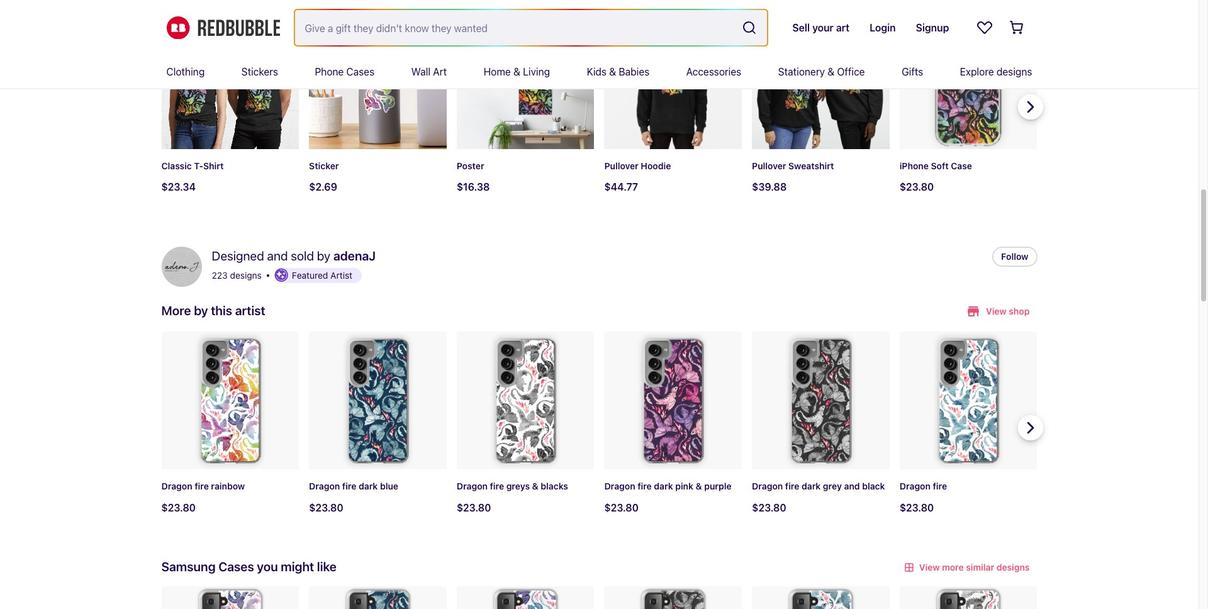 Task type: describe. For each thing, give the bounding box(es) containing it.
clothing link
[[166, 55, 205, 88]]

phone cases link
[[315, 55, 375, 88]]

explore
[[960, 66, 994, 77]]

dragon fire rainbow
[[161, 481, 245, 492]]

Search term search field
[[295, 10, 737, 45]]

blue
[[380, 481, 398, 492]]

blacks
[[541, 481, 568, 492]]

shirt
[[203, 160, 224, 171]]

stationery
[[778, 66, 825, 77]]

samsung cases you might like
[[161, 559, 337, 574]]

featured artist
[[292, 270, 352, 281]]

$23.80 for dragon fire dark grey and black
[[752, 502, 786, 513]]

fire for dragon fire
[[933, 481, 947, 492]]

kids & babies
[[587, 66, 650, 77]]

accessories
[[686, 66, 741, 77]]

& for living
[[513, 66, 520, 77]]

dark for pink
[[654, 481, 673, 492]]

dark for blue
[[359, 481, 378, 492]]

designs for 223 designs
[[230, 270, 262, 281]]

pullover sweatshirt
[[752, 160, 834, 171]]

$23.80 for dragon fire dark pink & purple
[[604, 502, 639, 513]]

0 vertical spatial and
[[267, 249, 288, 263]]

this
[[211, 304, 232, 318]]

wall
[[411, 66, 430, 77]]

fire for dragon fire dark blue
[[342, 481, 356, 492]]

223
[[212, 270, 228, 281]]

classic t-shirt
[[161, 160, 224, 171]]

t-
[[194, 160, 203, 171]]

& right greys
[[532, 481, 539, 492]]

clothing
[[166, 66, 205, 77]]

pink
[[675, 481, 693, 492]]

cases for phone
[[346, 66, 375, 77]]

samsung
[[161, 559, 216, 574]]

living
[[523, 66, 550, 77]]

classic
[[161, 160, 192, 171]]

more by this artist
[[161, 304, 265, 318]]

babies
[[619, 66, 650, 77]]

adenaj
[[333, 249, 376, 263]]

wall art
[[411, 66, 447, 77]]

soft
[[931, 160, 949, 171]]

black
[[862, 481, 885, 492]]

greys
[[506, 481, 530, 492]]

0 vertical spatial item preview, dragon fire dark grey and black designed and sold by adenaj. image
[[752, 332, 890, 469]]

phone
[[315, 66, 344, 77]]

& for office
[[828, 66, 835, 77]]

home
[[484, 66, 511, 77]]

more
[[161, 304, 191, 318]]

item preview, poster designed and sold by adenaj. image
[[457, 11, 594, 149]]

0 vertical spatial item preview, dragon fire designed and sold by adenaj. image
[[900, 332, 1037, 469]]

explore designs
[[960, 66, 1032, 77]]

dark for grey
[[802, 481, 821, 492]]

dragon for dragon fire dark blue
[[309, 481, 340, 492]]

0 vertical spatial item preview, dragon fire greys & blacks designed and sold by adenaj. image
[[457, 332, 594, 469]]

gifts
[[902, 66, 923, 77]]

featured
[[292, 270, 328, 281]]

rainbow
[[211, 481, 245, 492]]

designed and sold by adenaj
[[212, 249, 376, 263]]

1 vertical spatial and
[[844, 481, 860, 492]]

$23.80 for iphone soft case
[[900, 182, 934, 193]]

pullover for $39.88
[[752, 160, 786, 171]]

1 horizontal spatial item preview, dragon fire greys & blacks designed and sold by adenaj. image
[[900, 586, 1037, 609]]

fire for dragon fire dark grey and black
[[785, 481, 799, 492]]

dragon fire dark blue
[[309, 481, 398, 492]]

wall art link
[[411, 55, 447, 88]]

accessories link
[[686, 55, 741, 88]]

artist
[[235, 304, 265, 318]]

0 horizontal spatial item preview, dragon fire dark grey and black designed and sold by adenaj. image
[[604, 586, 742, 609]]

item preview, classic t-shirt designed and sold by adenaj. image
[[161, 11, 299, 149]]

$39.88
[[752, 182, 787, 193]]

stickers
[[241, 66, 278, 77]]

& right pink
[[696, 481, 702, 492]]

art
[[433, 66, 447, 77]]

$23.80 for dragon fire
[[900, 502, 934, 513]]



Task type: vqa. For each thing, say whether or not it's contained in the screenshot.
$39.88
yes



Task type: locate. For each thing, give the bounding box(es) containing it.
$23.80 for dragon fire rainbow
[[161, 502, 196, 513]]

cases
[[346, 66, 375, 77], [218, 559, 254, 574]]

dragon
[[161, 481, 192, 492], [309, 481, 340, 492], [457, 481, 488, 492], [604, 481, 635, 492], [752, 481, 783, 492], [900, 481, 931, 492]]

item preview, dragon fire dark grey and black designed and sold by adenaj. image
[[752, 332, 890, 469], [604, 586, 742, 609]]

3 dark from the left
[[802, 481, 821, 492]]

0 vertical spatial item preview, dragon fire dark blue designed and sold by adenaj. image
[[309, 332, 447, 469]]

1 horizontal spatial by
[[317, 249, 330, 263]]

adenaj link
[[333, 247, 376, 266]]

1 item preview, dragon fire dark blue designed and sold by adenaj. image from the top
[[309, 332, 447, 469]]

dragon for dragon fire
[[900, 481, 931, 492]]

$16.38
[[457, 182, 490, 193]]

fire for dragon fire greys & blacks
[[490, 481, 504, 492]]

menu bar containing clothing
[[166, 55, 1032, 88]]

case
[[951, 160, 972, 171]]

and left sold
[[267, 249, 288, 263]]

6 fire from the left
[[933, 481, 947, 492]]

like
[[317, 559, 337, 574]]

1 vertical spatial by
[[194, 304, 208, 318]]

phone cases
[[315, 66, 375, 77]]

dragon fire greys & blacks
[[457, 481, 568, 492]]

dark left pink
[[654, 481, 673, 492]]

item preview, dragon fire rainbow designed and sold by adenaj. image
[[161, 332, 299, 469], [161, 586, 299, 609]]

1 dragon from the left
[[161, 481, 192, 492]]

1 dark from the left
[[359, 481, 378, 492]]

2 item preview, dragon fire dark blue designed and sold by adenaj. image from the top
[[309, 586, 447, 609]]

0 horizontal spatial dark
[[359, 481, 378, 492]]

& left the living
[[513, 66, 520, 77]]

&
[[513, 66, 520, 77], [609, 66, 616, 77], [828, 66, 835, 77], [532, 481, 539, 492], [696, 481, 702, 492]]

1 horizontal spatial item preview, dragon fire designed and sold by adenaj. image
[[900, 332, 1037, 469]]

stationery & office
[[778, 66, 865, 77]]

cases inside phone cases link
[[346, 66, 375, 77]]

1 horizontal spatial designs
[[997, 66, 1032, 77]]

0 vertical spatial cases
[[346, 66, 375, 77]]

2 pullover from the left
[[752, 160, 786, 171]]

5 dragon from the left
[[752, 481, 783, 492]]

1 item preview, dragon fire rainbow designed and sold by adenaj. image from the top
[[161, 332, 299, 469]]

1 horizontal spatial item preview, dragon fire dark grey and black designed and sold by adenaj. image
[[752, 332, 890, 469]]

1 horizontal spatial and
[[844, 481, 860, 492]]

223 designs
[[212, 270, 262, 281]]

and right grey on the right bottom of the page
[[844, 481, 860, 492]]

redbubble logo image
[[166, 16, 280, 39]]

0 horizontal spatial and
[[267, 249, 288, 263]]

0 vertical spatial designs
[[997, 66, 1032, 77]]

office
[[837, 66, 865, 77]]

dark left blue
[[359, 481, 378, 492]]

1 vertical spatial item preview, dragon fire rainbow designed and sold by adenaj. image
[[161, 586, 299, 609]]

1 vertical spatial item preview, dragon fire designed and sold by adenaj. image
[[752, 586, 890, 609]]

item preview, dragon fire dark blue designed and sold by adenaj. image
[[309, 332, 447, 469], [309, 586, 447, 609]]

item preview, iphone soft case designed and sold by adenaj. image
[[900, 11, 1037, 149]]

kids
[[587, 66, 607, 77]]

fire
[[195, 481, 209, 492], [342, 481, 356, 492], [490, 481, 504, 492], [638, 481, 652, 492], [785, 481, 799, 492], [933, 481, 947, 492]]

2 fire from the left
[[342, 481, 356, 492]]

designs
[[997, 66, 1032, 77], [230, 270, 262, 281]]

you
[[257, 559, 278, 574]]

$23.80
[[900, 182, 934, 193], [161, 502, 196, 513], [309, 502, 343, 513], [457, 502, 491, 513], [604, 502, 639, 513], [752, 502, 786, 513], [900, 502, 934, 513]]

1 horizontal spatial cases
[[346, 66, 375, 77]]

1 fire from the left
[[195, 481, 209, 492]]

pullover up $44.77
[[604, 160, 639, 171]]

cases for samsung
[[218, 559, 254, 574]]

and
[[267, 249, 288, 263], [844, 481, 860, 492]]

item preview, pullover sweatshirt designed and sold by adenaj. image
[[752, 11, 890, 149]]

$23.80 for dragon fire greys & blacks
[[457, 502, 491, 513]]

4 dragon from the left
[[604, 481, 635, 492]]

item preview, dragon fire turquoise & purple designed and sold by adenaj. image
[[457, 586, 594, 609]]

artist
[[330, 270, 352, 281]]

item preview, sticker designed and sold by adenaj. image
[[309, 11, 447, 149]]

hoodie
[[641, 160, 671, 171]]

explore designs link
[[960, 55, 1032, 88]]

pullover for $44.77
[[604, 160, 639, 171]]

dark left grey on the right bottom of the page
[[802, 481, 821, 492]]

sold
[[291, 249, 314, 263]]

sticker
[[309, 160, 339, 171]]

dragon fire
[[900, 481, 947, 492]]

dragon for dragon fire greys & blacks
[[457, 481, 488, 492]]

$23.80 down iphone
[[900, 182, 934, 193]]

iphone soft case
[[900, 160, 972, 171]]

$23.80 down "dragon fire greys & blacks"
[[457, 502, 491, 513]]

dragon for dragon fire dark pink & purple
[[604, 481, 635, 492]]

1 vertical spatial item preview, dragon fire dark blue designed and sold by adenaj. image
[[309, 586, 447, 609]]

2 item preview, dragon fire rainbow designed and sold by adenaj. image from the top
[[161, 586, 299, 609]]

2 horizontal spatial dark
[[802, 481, 821, 492]]

pullover
[[604, 160, 639, 171], [752, 160, 786, 171]]

item preview, dragon fire designed and sold by adenaj. image
[[900, 332, 1037, 469], [752, 586, 890, 609]]

kids & babies link
[[587, 55, 650, 88]]

pullover up $39.88
[[752, 160, 786, 171]]

home & living
[[484, 66, 550, 77]]

1 horizontal spatial dark
[[654, 481, 673, 492]]

1 vertical spatial item preview, dragon fire greys & blacks designed and sold by adenaj. image
[[900, 586, 1037, 609]]

& for babies
[[609, 66, 616, 77]]

4 fire from the left
[[638, 481, 652, 492]]

0 horizontal spatial pullover
[[604, 160, 639, 171]]

dragon for dragon fire rainbow
[[161, 481, 192, 492]]

home & living link
[[484, 55, 550, 88]]

& inside 'link'
[[513, 66, 520, 77]]

$23.80 down dragon fire dark grey and black
[[752, 502, 786, 513]]

designs for explore designs
[[997, 66, 1032, 77]]

designs inside "menu bar"
[[997, 66, 1032, 77]]

dragon fire dark pink & purple
[[604, 481, 732, 492]]

$23.80 down dragon fire dark blue
[[309, 502, 343, 513]]

& right kids
[[609, 66, 616, 77]]

cases left you at the left of page
[[218, 559, 254, 574]]

gifts link
[[902, 55, 923, 88]]

menu bar
[[166, 55, 1032, 88]]

0 vertical spatial item preview, dragon fire rainbow designed and sold by adenaj. image
[[161, 332, 299, 469]]

& left 'office'
[[828, 66, 835, 77]]

item preview, dragon fire dark pink & purple designed and sold by adenaj. image
[[604, 332, 742, 469]]

6 dragon from the left
[[900, 481, 931, 492]]

1 vertical spatial item preview, dragon fire dark grey and black designed and sold by adenaj. image
[[604, 586, 742, 609]]

fire for dragon fire dark pink & purple
[[638, 481, 652, 492]]

$23.80 down 'dragon fire dark pink & purple'
[[604, 502, 639, 513]]

$44.77
[[604, 182, 638, 193]]

purple
[[704, 481, 732, 492]]

item preview, dragon fire greys & blacks designed and sold by adenaj. image
[[457, 332, 594, 469], [900, 586, 1037, 609]]

iphone
[[900, 160, 929, 171]]

designs right explore
[[997, 66, 1032, 77]]

stickers link
[[241, 55, 278, 88]]

grey
[[823, 481, 842, 492]]

$23.80 down dragon fire
[[900, 502, 934, 513]]

by left "this"
[[194, 304, 208, 318]]

1 horizontal spatial pullover
[[752, 160, 786, 171]]

dark
[[359, 481, 378, 492], [654, 481, 673, 492], [802, 481, 821, 492]]

1 pullover from the left
[[604, 160, 639, 171]]

$23.80 for dragon fire dark blue
[[309, 502, 343, 513]]

fire for dragon fire rainbow
[[195, 481, 209, 492]]

poster
[[457, 160, 484, 171]]

designed
[[212, 249, 264, 263]]

5 fire from the left
[[785, 481, 799, 492]]

2 dark from the left
[[654, 481, 673, 492]]

cases right phone
[[346, 66, 375, 77]]

dragon fire dark grey and black
[[752, 481, 885, 492]]

designs down designed
[[230, 270, 262, 281]]

3 fire from the left
[[490, 481, 504, 492]]

$2.69
[[309, 182, 337, 193]]

0 horizontal spatial designs
[[230, 270, 262, 281]]

None field
[[295, 10, 767, 45]]

item preview, pullover hoodie designed and sold by adenaj. image
[[604, 11, 742, 149]]

by up featured artist
[[317, 249, 330, 263]]

$23.80 down dragon fire rainbow
[[161, 502, 196, 513]]

might
[[281, 559, 314, 574]]

1 vertical spatial cases
[[218, 559, 254, 574]]

0 horizontal spatial item preview, dragon fire greys & blacks designed and sold by adenaj. image
[[457, 332, 594, 469]]

2 dragon from the left
[[309, 481, 340, 492]]

dragon for dragon fire dark grey and black
[[752, 481, 783, 492]]

0 horizontal spatial by
[[194, 304, 208, 318]]

by
[[317, 249, 330, 263], [194, 304, 208, 318]]

pullover hoodie
[[604, 160, 671, 171]]

sweatshirt
[[789, 160, 834, 171]]

0 horizontal spatial item preview, dragon fire designed and sold by adenaj. image
[[752, 586, 890, 609]]

0 horizontal spatial cases
[[218, 559, 254, 574]]

0 vertical spatial by
[[317, 249, 330, 263]]

1 vertical spatial designs
[[230, 270, 262, 281]]

$23.34
[[161, 182, 196, 193]]

3 dragon from the left
[[457, 481, 488, 492]]

stationery & office link
[[778, 55, 865, 88]]



